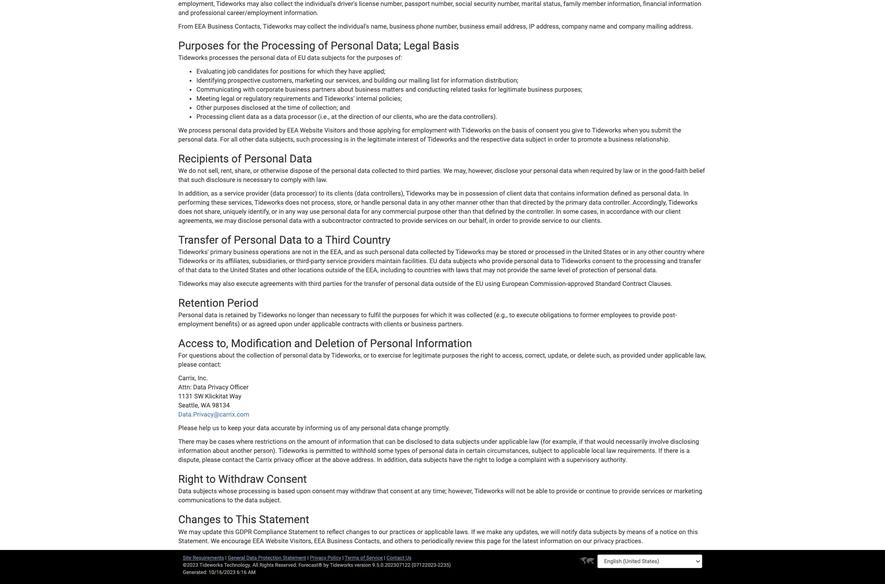 Task type: locate. For each thing, give the bounding box(es) containing it.
changes to this statement we may update this gdpr compliance statement to reflect changes to our practices or applicable laws.  if we make any updates, we will notify data subjects by means of a notice on this statement.  we encourage eea website visitors, eea business contacts, and others to periodically review this page for the latest information on our privacy practices.
[[178, 514, 699, 545]]

business inside changes to this statement we may update this gdpr compliance statement to reflect changes to our practices or applicable laws.  if we make any updates, we will notify data subjects by means of a notice on this statement.  we encourage eea website visitors, eea business contacts, and others to periodically review this page for the latest information on our privacy practices.
[[327, 537, 353, 545]]

protection
[[580, 267, 609, 274]]

is inside right to withdraw consent data subjects whose processing is based upon consent may withdraw that consent at any time; however, tideworks will not be able to provide or continue to provide services or marketing communications to the data subject.
[[272, 488, 276, 495]]

1 horizontal spatial privacy
[[594, 537, 614, 545]]

may,
[[454, 167, 467, 174]]

periodically
[[422, 537, 454, 545]]

1 vertical spatial primary
[[210, 249, 232, 256]]

provide
[[402, 217, 423, 224], [520, 217, 541, 224], [492, 258, 513, 265], [508, 267, 529, 274], [641, 312, 662, 319], [557, 488, 578, 495], [620, 488, 641, 495]]

states up protection
[[604, 249, 622, 256]]

cases
[[218, 438, 235, 446]]

to right others
[[415, 537, 420, 545]]

processing
[[261, 40, 316, 52], [197, 113, 228, 120]]

2 address, from the left
[[537, 23, 561, 30]]

of up tideworks,
[[358, 338, 368, 350]]

information inside changes to this statement we may update this gdpr compliance statement to reflect changes to our practices or applicable laws.  if we make any updates, we will notify data subjects by means of a notice on this statement.  we encourage eea website visitors, eea business contacts, and others to periodically review this page for the latest information on our privacy practices.
[[540, 537, 573, 545]]

personal down "retention"
[[178, 312, 203, 319]]

eu up positions
[[298, 54, 306, 61]]

is
[[344, 136, 349, 143], [237, 176, 242, 184], [219, 312, 224, 319], [310, 447, 314, 455], [681, 447, 685, 455], [272, 488, 276, 495]]

employment inside "we process personal data provided by eea website visitors and those applying for employment with tideworks on the basis of consent you give to tideworks when you submit the personal data.  for all other data subjects, such processing is in the legitimate interest of tideworks and the respective data subject in order to promote a business relationship."
[[412, 127, 447, 134]]

with inside retention period personal data is retained by tideworks no longer than necessary to fulfil the purposes for which it was collected (e.g., to execute obligations to former employees to provide post- employment benefits) or as agreed upon under applicable contracts with clients or business partners.
[[371, 321, 382, 328]]

we down update
[[211, 537, 220, 545]]

1 vertical spatial disclosed
[[406, 438, 433, 446]]

0 horizontal spatial for
[[178, 352, 188, 359]]

data.
[[205, 136, 219, 143], [668, 190, 682, 197], [644, 267, 658, 274]]

0 vertical spatial clients
[[335, 190, 353, 197]]

1 horizontal spatial services
[[642, 488, 666, 495]]

please
[[178, 361, 197, 368], [202, 457, 221, 464]]

or right legal
[[236, 95, 242, 102]]

may up the "statement."
[[189, 528, 201, 536]]

third
[[326, 234, 350, 247]]

when inside "we process personal data provided by eea website visitors and those applying for employment with tideworks on the basis of consent you give to tideworks when you submit the personal data.  for all other data subjects, such processing is in the legitimate interest of tideworks and the respective data subject in order to promote a business relationship."
[[623, 127, 639, 134]]

who inside evaluating job candidates for positions for which they have applied; identifying prospective customers, marketing our services, and building our mailing list for information distribution; communicating with corporate business partners about business matters and conducting related tasks for legitimate business purposes; meeting legal or regulatory requirements and tideworks' internal policies; other purposes disclosed at the time of collection; and processing client data as a data processor (i.e., at the direction of our clients, who are the data controllers).
[[415, 113, 427, 120]]

1 vertical spatial business
[[327, 537, 353, 545]]

clients
[[335, 190, 353, 197], [384, 321, 403, 328]]

handle
[[362, 199, 381, 206]]

provided inside "we process personal data provided by eea website visitors and those applying for employment with tideworks on the basis of consent you give to tideworks when you submit the personal data.  for all other data subjects, such processing is in the legitimate interest of tideworks and the respective data subject in order to promote a business relationship."
[[253, 127, 278, 134]]

purposes inside retention period personal data is retained by tideworks no longer than necessary to fulfil the purposes for which it was collected (e.g., to execute obligations to former employees to provide post- employment benefits) or as agreed upon under applicable contracts with clients or business partners.
[[393, 312, 419, 319]]

by right "required"
[[616, 167, 622, 174]]

necessary up contracts
[[331, 312, 360, 319]]

accordance
[[607, 208, 640, 215]]

legitimate inside access to, modification and deletion of personal information for questions about the collection of personal data by tideworks, or to exercise for legitimate purposes the right to access, correct, update, or delete such, as provided under applicable law, please contact:
[[413, 352, 441, 359]]

address.
[[669, 23, 694, 30], [351, 457, 376, 464]]

1 address, from the left
[[504, 23, 528, 30]]

make
[[487, 528, 502, 536]]

(e.g.,
[[494, 312, 508, 319]]

that inside recipients of personal data we do not sell, rent, share, or otherwise dispose of the personal data collected to third parties.  we may, however, disclose your personal data when required by law or in the good-faith belief that such disclosure is necessary to comply with law.
[[178, 176, 190, 184]]

share, right rent,
[[235, 167, 252, 174]]

united
[[584, 249, 602, 256], [230, 267, 249, 274]]

a inside "we process personal data provided by eea website visitors and those applying for employment with tideworks on the basis of consent you give to tideworks when you submit the personal data.  for all other data subjects, such processing is in the legitimate interest of tideworks and the respective data subject in order to promote a business relationship."
[[604, 136, 607, 143]]

there
[[665, 447, 679, 455]]

tideworks left collect
[[263, 23, 293, 30]]

data;
[[376, 40, 401, 52]]

subject inside there may be cases where restrictions on the amount of information that can be disclosed to data subjects under applicable law (for example, if that would necessarily involve disclosing information about another person).  tideworks is permitted to withhold some types of personal data in certain circumstances, subject to applicable local law requirements.  if there is a dispute, please contact the carrix privacy officer at the above address.  in addition, data subjects have the right to lodge a complaint with a supervisory authority.
[[532, 447, 553, 455]]

and
[[607, 23, 618, 30], [362, 77, 373, 84], [406, 86, 416, 93], [312, 95, 323, 102], [340, 104, 350, 111], [348, 127, 358, 134], [459, 136, 469, 143], [345, 249, 355, 256], [668, 258, 678, 265], [270, 267, 280, 274], [294, 338, 313, 350], [383, 537, 393, 545]]

transfer inside transfer of personal data to a third country tideworks' primary business operations are not in the eea, and as such personal data collected by tideworks may be stored or processed in the united states or in any other country where tideworks or its affiliates, subsidiaries, or third-party service providers maintain facilities.  eu data subjects who provide personal data to tideworks consent to the processing and transfer of that data to the united states and other locations outside of the eea, including to countries with laws that may not provide the same level of protection of personal data.
[[680, 258, 702, 265]]

in down faith at the right top of the page
[[684, 190, 689, 197]]

1 horizontal spatial data.
[[644, 267, 658, 274]]

0 horizontal spatial outside
[[326, 267, 347, 274]]

0 horizontal spatial share,
[[205, 208, 222, 215]]

restrictions
[[255, 438, 287, 446]]

1 vertical spatial order
[[496, 217, 511, 224]]

to up above
[[345, 447, 351, 455]]

services, up uniquely
[[228, 199, 253, 206]]

the inside right to withdraw consent data subjects whose processing is based upon consent may withdraw that consent at any time; however, tideworks will not be able to provide or continue to provide services or marketing communications to the data subject.
[[235, 497, 244, 504]]

information
[[451, 77, 484, 84], [577, 190, 610, 197], [339, 438, 371, 446], [178, 447, 211, 455], [540, 537, 573, 545]]

as inside transfer of personal data to a third country tideworks' primary business operations are not in the eea, and as such personal data collected by tideworks may be stored or processed in the united states or in any other country where tideworks or its affiliates, subsidiaries, or third-party service providers maintain facilities.  eu data subjects who provide personal data to tideworks consent to the processing and transfer of that data to the united states and other locations outside of the eea, including to countries with laws that may not provide the same level of protection of personal data.
[[357, 249, 364, 256]]

any up purpose
[[429, 199, 439, 206]]

1 horizontal spatial collected
[[421, 249, 446, 256]]

1 horizontal spatial processing
[[312, 136, 343, 143]]

2 horizontal spatial legitimate
[[499, 86, 527, 93]]

0 vertical spatial privacy
[[274, 457, 294, 464]]

in left way
[[279, 208, 284, 215]]

on
[[493, 127, 500, 134], [450, 217, 457, 224], [289, 438, 296, 446], [679, 528, 687, 536], [575, 537, 582, 545]]

we left do
[[178, 167, 187, 174]]

in up purpose
[[422, 199, 427, 206]]

1 vertical spatial third
[[309, 280, 322, 288]]

processing down visitors
[[312, 136, 343, 143]]

0 vertical spatial about
[[338, 86, 354, 93]]

0 horizontal spatial services,
[[228, 199, 253, 206]]

1 horizontal spatial mailing
[[647, 23, 668, 30]]

right inside access to, modification and deletion of personal information for questions about the collection of personal data by tideworks, or to exercise for legitimate purposes the right to access, correct, update, or delete such, as provided under applicable law, please contact:
[[481, 352, 494, 359]]

business inside retention period personal data is retained by tideworks no longer than necessary to fulfil the purposes for which it was collected (e.g., to execute obligations to former employees to provide post- employment benefits) or as agreed upon under applicable contracts with clients or business partners.
[[412, 321, 437, 328]]

marketing down there in the bottom of the page
[[674, 488, 703, 495]]

1 horizontal spatial legitimate
[[413, 352, 441, 359]]

0 vertical spatial employment
[[412, 127, 447, 134]]

law left (for
[[530, 438, 540, 446]]

under inside retention period personal data is retained by tideworks no longer than necessary to fulfil the purposes for which it was collected (e.g., to execute obligations to former employees to provide post- employment benefits) or as agreed upon under applicable contracts with clients or business partners.
[[294, 321, 310, 328]]

1 vertical spatial right
[[475, 457, 488, 464]]

1 horizontal spatial who
[[479, 258, 491, 265]]

carrix, inc. attn: data privacy officer 1131 sw klickitat way seattle, wa 98134 data.privacy@carrix.com
[[178, 375, 250, 418]]

privacy up consent
[[274, 457, 294, 464]]

data inside retention period personal data is retained by tideworks no longer than necessary to fulfil the purposes for which it was collected (e.g., to execute obligations to former employees to provide post- employment benefits) or as agreed upon under applicable contracts with clients or business partners.
[[205, 312, 218, 319]]

updates,
[[516, 528, 540, 536]]

1 vertical spatial where
[[237, 438, 254, 446]]

controller.
[[604, 199, 632, 206], [527, 208, 555, 215]]

0 horizontal spatial addition,
[[185, 190, 209, 197]]

contacts,
[[235, 23, 262, 30], [355, 537, 381, 545]]

we
[[215, 217, 223, 224], [477, 528, 485, 536], [541, 528, 549, 536]]

of up rent,
[[232, 153, 242, 165]]

1 vertical spatial upon
[[297, 488, 311, 495]]

0 vertical spatial your
[[520, 167, 532, 174]]

controller. up accordance
[[604, 199, 632, 206]]

regulatory
[[244, 95, 272, 102]]

data up dispose
[[290, 153, 312, 165]]

will inside right to withdraw consent data subjects whose processing is based upon consent may withdraw that consent at any time; however, tideworks will not be able to provide or continue to provide services or marketing communications to the data subject.
[[506, 488, 515, 495]]

other down third-
[[282, 267, 297, 274]]

eea right from
[[195, 23, 206, 30]]

a inside evaluating job candidates for positions for which they have applied; identifying prospective customers, marketing our services, and building our mailing list for information distribution; communicating with corporate business partners about business matters and conducting related tasks for legitimate business purposes; meeting legal or regulatory requirements and tideworks' internal policies; other purposes disclosed at the time of collection; and processing client data as a data processor (i.e., at the direction of our clients, who are the data controllers).
[[269, 113, 273, 120]]

processing inside transfer of personal data to a third country tideworks' primary business operations are not in the eea, and as such personal data collected by tideworks may be stored or processed in the united states or in any other country where tideworks or its affiliates, subsidiaries, or third-party service providers maintain facilities.  eu data subjects who provide personal data to tideworks consent to the processing and transfer of that data to the united states and other locations outside of the eea, including to countries with laws that may not provide the same level of protection of personal data.
[[635, 258, 666, 265]]

of inside site requirements | general data protection statement | privacy policy | terms of service | contact us ©2023 tideworks technology. all rights reserved. forecast® by tideworks version 9.5.0.202307122 (07122023-2235) generated: 10/16/2023 6:16 am
[[361, 555, 365, 561]]

applied;
[[364, 68, 386, 75]]

amount
[[308, 438, 330, 446]]

0 horizontal spatial states
[[250, 267, 268, 274]]

1 horizontal spatial are
[[429, 113, 437, 120]]

2 (data from the left
[[355, 190, 370, 197]]

purposes
[[367, 54, 394, 61], [214, 104, 240, 111], [393, 312, 419, 319], [443, 352, 469, 359]]

basis
[[433, 40, 460, 52]]

klickitat
[[205, 393, 228, 400]]

we process personal data provided by eea website visitors and those applying for employment with tideworks on the basis of consent you give to tideworks when you submit the personal data.  for all other data subjects, such processing is in the legitimate interest of tideworks and the respective data subject in order to promote a business relationship.
[[178, 127, 682, 143]]

permitted
[[316, 447, 343, 455]]

communicating
[[197, 86, 242, 93]]

applicable inside changes to this statement we may update this gdpr compliance statement to reflect changes to our practices or applicable laws.  if we make any updates, we will notify data subjects by means of a notice on this statement.  we encourage eea website visitors, eea business contacts, and others to periodically review this page for the latest information on our privacy practices.
[[425, 528, 454, 536]]

0 horizontal spatial when
[[574, 167, 589, 174]]

countries
[[415, 267, 441, 274]]

please up carrix,
[[178, 361, 197, 368]]

in up level
[[567, 249, 572, 256]]

united down affiliates,
[[230, 267, 249, 274]]

tideworks' down transfer
[[178, 249, 209, 256]]

tideworks inside purposes for the processing of personal data; legal basis tideworks processes the personal data of eu data subjects for the purposes of:
[[178, 54, 208, 61]]

service up these
[[224, 190, 245, 197]]

1 vertical spatial employment
[[178, 321, 214, 328]]

clauses.
[[649, 280, 673, 288]]

0 vertical spatial service
[[224, 190, 245, 197]]

0 horizontal spatial necessary
[[243, 176, 272, 184]]

evaluating job candidates for positions for which they have applied; identifying prospective customers, marketing our services, and building our mailing list for information distribution; communicating with corporate business partners about business matters and conducting related tasks for legitimate business purposes; meeting legal or regulatory requirements and tideworks' internal policies; other purposes disclosed at the time of collection; and processing client data as a data processor (i.e., at the direction of our clients, who are the data controllers).
[[197, 68, 583, 120]]

0 horizontal spatial tideworks'
[[178, 249, 209, 256]]

2 vertical spatial data.
[[644, 267, 658, 274]]

subjects up they
[[322, 54, 346, 61]]

may left the withdraw
[[337, 488, 349, 495]]

sw
[[194, 393, 204, 400]]

policies;
[[379, 95, 402, 102]]

1 vertical spatial your
[[243, 425, 255, 432]]

0 horizontal spatial where
[[237, 438, 254, 446]]

legitimate down applying
[[368, 136, 396, 143]]

inc.
[[198, 375, 208, 382]]

in inside recipients of personal data we do not sell, rent, share, or otherwise dispose of the personal data collected to third parties.  we may, however, disclose your personal data when required by law or in the good-faith belief that such disclosure is necessary to comply with law.
[[642, 167, 648, 174]]

2 horizontal spatial than
[[496, 199, 509, 206]]

1 vertical spatial subject
[[532, 447, 553, 455]]

privacy policy link
[[310, 555, 341, 561]]

purposes inside access to, modification and deletion of personal information for questions about the collection of personal data by tideworks, or to exercise for legitimate purposes the right to access, correct, update, or delete such, as provided under applicable law, please contact:
[[443, 352, 469, 359]]

data inside carrix, inc. attn: data privacy officer 1131 sw klickitat way seattle, wa 98134 data.privacy@carrix.com
[[193, 384, 206, 391]]

1 vertical spatial states
[[250, 267, 268, 274]]

2 vertical spatial legitimate
[[413, 352, 441, 359]]

give
[[572, 127, 584, 134]]

0 horizontal spatial legitimate
[[368, 136, 396, 143]]

tideworks down policy
[[330, 562, 354, 568]]

1 vertical spatial execute
[[517, 312, 539, 319]]

that right if
[[585, 438, 596, 446]]

|
[[225, 555, 227, 561], [308, 555, 309, 561], [343, 555, 344, 561], [384, 555, 386, 561]]

and left those
[[348, 127, 358, 134]]

provided right the such,
[[622, 352, 646, 359]]

1 vertical spatial defined
[[486, 208, 507, 215]]

primary inside in addition, as a service provider (data processor) to its clients (data controllers), tideworks may be in possession of client data that contains information defined as personal data.  in performing these services, tideworks does not process, store, or handle personal data in any other manner other than that directed by the primary data controller.  accordingly, tideworks does not share, uniquely identify, or in any way use personal data for any commercial purpose other than that defined by the controller.  in some cases, in accordance with our client agreements, we may disclose personal data with a subcontractor contracted to provide services on our behalf, in order to provide service to our clients.
[[566, 199, 588, 206]]

(data
[[271, 190, 285, 197], [355, 190, 370, 197]]

legitimate inside "we process personal data provided by eea website visitors and those applying for employment with tideworks on the basis of consent you give to tideworks when you submit the personal data.  for all other data subjects, such processing is in the legitimate interest of tideworks and the respective data subject in order to promote a business relationship."
[[368, 136, 396, 143]]

0 horizontal spatial execute
[[236, 280, 259, 288]]

by up stored
[[508, 208, 515, 215]]

1 horizontal spatial upon
[[297, 488, 311, 495]]

0 horizontal spatial this
[[224, 528, 234, 536]]

protection
[[258, 555, 282, 561]]

1 you from the left
[[561, 127, 571, 134]]

some inside in addition, as a service provider (data processor) to its clients (data controllers), tideworks may be in possession of client data that contains information defined as personal data.  in performing these services, tideworks does not process, store, or handle personal data in any other manner other than that directed by the primary data controller.  accordingly, tideworks does not share, uniquely identify, or in any way use personal data for any commercial purpose other than that defined by the controller.  in some cases, in accordance with our client agreements, we may disclose personal data with a subcontractor contracted to provide services on our behalf, in order to provide service to our clients.
[[563, 208, 579, 215]]

data up operations
[[279, 234, 302, 247]]

0 horizontal spatial who
[[415, 113, 427, 120]]

eea inside "we process personal data provided by eea website visitors and those applying for employment with tideworks on the basis of consent you give to tideworks when you submit the personal data.  for all other data subjects, such processing is in the legitimate interest of tideworks and the respective data subject in order to promote a business relationship."
[[287, 127, 299, 134]]

1 vertical spatial transfer
[[364, 280, 386, 288]]

for inside access to, modification and deletion of personal information for questions about the collection of personal data by tideworks, or to exercise for legitimate purposes the right to access, correct, update, or delete such, as provided under applicable law, please contact:
[[403, 352, 411, 359]]

1 vertical spatial about
[[219, 352, 235, 359]]

execute right also
[[236, 280, 259, 288]]

are inside evaluating job candidates for positions for which they have applied; identifying prospective customers, marketing our services, and building our mailing list for information distribution; communicating with corporate business partners about business matters and conducting related tasks for legitimate business purposes; meeting legal or regulatory requirements and tideworks' internal policies; other purposes disclosed at the time of collection; and processing client data as a data processor (i.e., at the direction of our clients, who are the data controllers).
[[429, 113, 437, 120]]

defined up behalf,
[[486, 208, 507, 215]]

0 vertical spatial where
[[688, 249, 705, 256]]

a inside changes to this statement we may update this gdpr compliance statement to reflect changes to our practices or applicable laws.  if we make any updates, we will notify data subjects by means of a notice on this statement.  we encourage eea website visitors, eea business contacts, and others to periodically review this page for the latest information on our privacy practices.
[[655, 528, 659, 536]]

1 horizontal spatial necessary
[[331, 312, 360, 319]]

subjects up laws
[[453, 258, 477, 265]]

to down the whose in the bottom of the page
[[227, 497, 233, 504]]

accurate
[[271, 425, 296, 432]]

disclosed down regulatory
[[242, 104, 269, 111]]

reserved.
[[275, 562, 298, 568]]

of inside in addition, as a service provider (data processor) to its clients (data controllers), tideworks may be in possession of client data that contains information defined as personal data.  in performing these services, tideworks does not process, store, or handle personal data in any other manner other than that directed by the primary data controller.  accordingly, tideworks does not share, uniquely identify, or in any way use personal data for any commercial purpose other than that defined by the controller.  in some cases, in accordance with our client agreements, we may disclose personal data with a subcontractor contracted to provide services on our behalf, in order to provide service to our clients.
[[500, 190, 506, 197]]

1 horizontal spatial have
[[449, 457, 463, 464]]

about down cases
[[213, 447, 229, 455]]

or
[[236, 95, 242, 102], [253, 167, 259, 174], [635, 167, 641, 174], [354, 199, 360, 206], [272, 208, 277, 215], [528, 249, 534, 256], [623, 249, 629, 256], [209, 258, 215, 265], [289, 258, 295, 265], [242, 321, 247, 328], [404, 321, 410, 328], [364, 352, 370, 359], [571, 352, 576, 359], [579, 488, 585, 495], [667, 488, 673, 495], [417, 528, 423, 536]]

page
[[487, 537, 501, 545]]

(for
[[541, 438, 551, 446]]

data. inside "we process personal data provided by eea website visitors and those applying for employment with tideworks on the basis of consent you give to tideworks when you submit the personal data.  for all other data subjects, such processing is in the legitimate interest of tideworks and the respective data subject in order to promote a business relationship."
[[205, 136, 219, 143]]

have right they
[[349, 68, 362, 75]]

processing inside purposes for the processing of personal data; legal basis tideworks processes the personal data of eu data subjects for the purposes of:
[[261, 40, 316, 52]]

0 vertical spatial primary
[[566, 199, 588, 206]]

in left promote
[[548, 136, 553, 143]]

outside
[[326, 267, 347, 274], [436, 280, 457, 288]]

period
[[227, 297, 259, 310]]

wa
[[201, 402, 211, 409]]

provide inside retention period personal data is retained by tideworks no longer than necessary to fulfil the purposes for which it was collected (e.g., to execute obligations to former employees to provide post- employment benefits) or as agreed upon under applicable contracts with clients or business partners.
[[641, 312, 662, 319]]

1 | from the left
[[225, 555, 227, 561]]

0 vertical spatial states
[[604, 249, 622, 256]]

your up directed
[[520, 167, 532, 174]]

may down the help
[[196, 438, 208, 446]]

0 vertical spatial transfer
[[680, 258, 702, 265]]

1 vertical spatial however,
[[449, 488, 473, 495]]

address, right ip
[[537, 23, 561, 30]]

legitimate
[[499, 86, 527, 93], [368, 136, 396, 143], [413, 352, 441, 359]]

marketing inside right to withdraw consent data subjects whose processing is based upon consent may withdraw that consent at any time; however, tideworks will not be able to provide or continue to provide services or marketing communications to the data subject.
[[674, 488, 703, 495]]

in right above
[[377, 457, 382, 464]]

our up applying
[[383, 113, 392, 120]]

0 horizontal spatial primary
[[210, 249, 232, 256]]

client
[[230, 113, 245, 120], [507, 190, 523, 197], [666, 208, 681, 215]]

would
[[598, 438, 615, 446]]

service
[[224, 190, 245, 197], [542, 217, 563, 224], [327, 258, 347, 265]]

with inside there may be cases where restrictions on the amount of information that can be disclosed to data subjects under applicable law (for example, if that would necessarily involve disclosing information about another person).  tideworks is permitted to withhold some types of personal data in certain circumstances, subject to applicable local law requirements.  if there is a dispute, please contact the carrix privacy officer at the above address.  in addition, data subjects have the right to lodge a complaint with a supervisory authority.
[[549, 457, 560, 464]]

other inside "we process personal data provided by eea website visitors and those applying for employment with tideworks on the basis of consent you give to tideworks when you submit the personal data.  for all other data subjects, such processing is in the legitimate interest of tideworks and the respective data subject in order to promote a business relationship."
[[239, 136, 254, 143]]

based
[[278, 488, 295, 495]]

of right 'means'
[[648, 528, 654, 536]]

subject inside "we process personal data provided by eea website visitors and those applying for employment with tideworks on the basis of consent you give to tideworks when you submit the personal data.  for all other data subjects, such processing is in the legitimate interest of tideworks and the respective data subject in order to promote a business relationship."
[[526, 136, 547, 143]]

at right "officer"
[[315, 457, 321, 464]]

that left can
[[373, 438, 384, 446]]

to up process,
[[319, 190, 325, 197]]

2 horizontal spatial processing
[[635, 258, 666, 265]]

subjects inside transfer of personal data to a third country tideworks' primary business operations are not in the eea, and as such personal data collected by tideworks may be stored or processed in the united states or in any other country where tideworks or its affiliates, subsidiaries, or third-party service providers maintain facilities.  eu data subjects who provide personal data to tideworks consent to the processing and transfer of that data to the united states and other locations outside of the eea, including to countries with laws that may not provide the same level of protection of personal data.
[[453, 258, 477, 265]]

are
[[429, 113, 437, 120], [292, 249, 301, 256]]

may inside there may be cases where restrictions on the amount of information that can be disclosed to data subjects under applicable law (for example, if that would necessarily involve disclosing information about another person).  tideworks is permitted to withhold some types of personal data in certain circumstances, subject to applicable local law requirements.  if there is a dispute, please contact the carrix privacy officer at the above address.  in addition, data subjects have the right to lodge a complaint with a supervisory authority.
[[196, 438, 208, 446]]

on down "accurate"
[[289, 438, 296, 446]]

2 vertical spatial service
[[327, 258, 347, 265]]

statement inside site requirements | general data protection statement | privacy policy | terms of service | contact us ©2023 tideworks technology. all rights reserved. forecast® by tideworks version 9.5.0.202307122 (07122023-2235) generated: 10/16/2023 6:16 am
[[283, 555, 306, 561]]

1 horizontal spatial law
[[607, 447, 617, 455]]

2 vertical spatial than
[[317, 312, 330, 319]]

employment up interest
[[412, 127, 447, 134]]

subject
[[526, 136, 547, 143], [532, 447, 553, 455]]

providers
[[349, 258, 375, 265]]

4 | from the left
[[384, 555, 386, 561]]

marketing
[[295, 77, 324, 84], [674, 488, 703, 495]]

0 horizontal spatial mailing
[[409, 77, 430, 84]]

1 vertical spatial its
[[217, 258, 224, 265]]

any inside transfer of personal data to a third country tideworks' primary business operations are not in the eea, and as such personal data collected by tideworks may be stored or processed in the united states or in any other country where tideworks or its affiliates, subsidiaries, or third-party service providers maintain facilities.  eu data subjects who provide personal data to tideworks consent to the processing and transfer of that data to the united states and other locations outside of the eea, including to countries with laws that may not provide the same level of protection of personal data.
[[637, 249, 647, 256]]

of right possession
[[500, 190, 506, 197]]

that
[[178, 176, 190, 184], [538, 190, 549, 197], [510, 199, 522, 206], [473, 208, 484, 215], [186, 267, 197, 274], [471, 267, 482, 274], [373, 438, 384, 446], [585, 438, 596, 446], [378, 488, 389, 495]]

with inside evaluating job candidates for positions for which they have applied; identifying prospective customers, marketing our services, and building our mailing list for information distribution; communicating with corporate business partners about business matters and conducting related tasks for legitimate business purposes; meeting legal or regulatory requirements and tideworks' internal policies; other purposes disclosed at the time of collection; and processing client data as a data processor (i.e., at the direction of our clients, who are the data controllers).
[[243, 86, 255, 93]]

execute
[[236, 280, 259, 288], [517, 312, 539, 319]]

0 vertical spatial have
[[349, 68, 362, 75]]

notify
[[562, 528, 578, 536]]

1 horizontal spatial disclosed
[[406, 438, 433, 446]]

we inside in addition, as a service provider (data processor) to its clients (data controllers), tideworks may be in possession of client data that contains information defined as personal data.  in performing these services, tideworks does not process, store, or handle personal data in any other manner other than that directed by the primary data controller.  accordingly, tideworks does not share, uniquely identify, or in any way use personal data for any commercial purpose other than that defined by the controller.  in some cases, in accordance with our client agreements, we may disclose personal data with a subcontractor contracted to provide services on our behalf, in order to provide service to our clients.
[[215, 217, 223, 224]]

applying
[[377, 127, 401, 134]]

personal inside there may be cases where restrictions on the amount of information that can be disclosed to data subjects under applicable law (for example, if that would necessarily involve disclosing information about another person).  tideworks is permitted to withhold some types of personal data in certain circumstances, subject to applicable local law requirements.  if there is a dispute, please contact the carrix privacy officer at the above address.  in addition, data subjects have the right to lodge a complaint with a supervisory authority.
[[420, 447, 444, 455]]

in left certain
[[460, 447, 465, 455]]

website inside changes to this statement we may update this gdpr compliance statement to reflect changes to our practices or applicable laws.  if we make any updates, we will notify data subjects by means of a notice on this statement.  we encourage eea website visitors, eea business contacts, and others to periodically review this page for the latest information on our privacy practices.
[[266, 537, 288, 545]]

seattle,
[[178, 402, 199, 409]]

2 horizontal spatial such
[[365, 249, 379, 256]]

0 vertical spatial such
[[296, 136, 310, 143]]

no
[[289, 312, 296, 319]]

1 horizontal spatial execute
[[517, 312, 539, 319]]

0 horizontal spatial company
[[562, 23, 588, 30]]

complaint
[[519, 457, 547, 464]]

1 horizontal spatial privacy
[[310, 555, 327, 561]]

for right list at the top left
[[442, 77, 450, 84]]

with
[[243, 86, 255, 93], [449, 127, 461, 134], [303, 176, 315, 184], [642, 208, 654, 215], [304, 217, 315, 224], [443, 267, 455, 274], [295, 280, 307, 288], [371, 321, 382, 328], [549, 457, 560, 464]]

update,
[[548, 352, 569, 359]]

personal inside access to, modification and deletion of personal information for questions about the collection of personal data by tideworks, or to exercise for legitimate purposes the right to access, correct, update, or delete such, as provided under applicable law, please contact:
[[370, 338, 413, 350]]

1 horizontal spatial does
[[286, 199, 299, 206]]

which inside evaluating job candidates for positions for which they have applied; identifying prospective customers, marketing our services, and building our mailing list for information distribution; communicating with corporate business partners about business matters and conducting related tasks for legitimate business purposes; meeting legal or regulatory requirements and tideworks' internal policies; other purposes disclosed at the time of collection; and processing client data as a data processor (i.e., at the direction of our clients, who are the data controllers).
[[317, 68, 334, 75]]

eu inside purposes for the processing of personal data; legal basis tideworks processes the personal data of eu data subjects for the purposes of:
[[298, 54, 306, 61]]

0 vertical spatial client
[[230, 113, 245, 120]]

1 horizontal spatial when
[[623, 127, 639, 134]]

0 horizontal spatial disclose
[[238, 217, 262, 224]]

of right the collection
[[276, 352, 282, 359]]

2 | from the left
[[308, 555, 309, 561]]

does down processor)
[[286, 199, 299, 206]]

conducting
[[418, 86, 450, 93]]

about down they
[[338, 86, 354, 93]]

provide right the able on the bottom of the page
[[557, 488, 578, 495]]

in
[[351, 136, 356, 143], [548, 136, 553, 143], [642, 167, 648, 174], [459, 190, 464, 197], [422, 199, 427, 206], [279, 208, 284, 215], [600, 208, 605, 215], [490, 217, 495, 224], [313, 249, 318, 256], [567, 249, 572, 256], [631, 249, 636, 256], [460, 447, 465, 455]]

about down 'to,'
[[219, 352, 235, 359]]

third down locations
[[309, 280, 322, 288]]

rights
[[260, 562, 274, 568]]

0 vertical spatial processing
[[261, 40, 316, 52]]

1 horizontal spatial under
[[482, 438, 498, 446]]

1 vertical spatial if
[[472, 528, 476, 536]]

dispute,
[[178, 457, 201, 464]]

0 horizontal spatial if
[[472, 528, 476, 536]]

1 vertical spatial services
[[642, 488, 666, 495]]

0 horizontal spatial address,
[[504, 23, 528, 30]]

withdraw
[[219, 473, 264, 486]]

its inside transfer of personal data to a third country tideworks' primary business operations are not in the eea, and as such personal data collected by tideworks may be stored or processed in the united states or in any other country where tideworks or its affiliates, subsidiaries, or third-party service providers maintain facilities.  eu data subjects who provide personal data to tideworks consent to the processing and transfer of that data to the united states and other locations outside of the eea, including to countries with laws that may not provide the same level of protection of personal data.
[[217, 258, 224, 265]]

who inside transfer of personal data to a third country tideworks' primary business operations are not in the eea, and as such personal data collected by tideworks may be stored or processed in the united states or in any other country where tideworks or its affiliates, subsidiaries, or third-party service providers maintain facilities.  eu data subjects who provide personal data to tideworks consent to the processing and transfer of that data to the united states and other locations outside of the eea, including to countries with laws that may not provide the same level of protection of personal data.
[[479, 258, 491, 265]]

2 company from the left
[[619, 23, 646, 30]]

where inside transfer of personal data to a third country tideworks' primary business operations are not in the eea, and as such personal data collected by tideworks may be stored or processed in the united states or in any other country where tideworks or its affiliates, subsidiaries, or third-party service providers maintain facilities.  eu data subjects who provide personal data to tideworks consent to the processing and transfer of that data to the united states and other locations outside of the eea, including to countries with laws that may not provide the same level of protection of personal data.
[[688, 249, 705, 256]]

0 horizontal spatial contacts,
[[235, 23, 262, 30]]

related
[[451, 86, 471, 93]]

0 vertical spatial services,
[[336, 77, 361, 84]]

personal inside purposes for the processing of personal data; legal basis tideworks processes the personal data of eu data subjects for the purposes of:
[[331, 40, 374, 52]]

in down direction
[[351, 136, 356, 143]]

disclose inside in addition, as a service provider (data processor) to its clients (data controllers), tideworks may be in possession of client data that contains information defined as personal data.  in performing these services, tideworks does not process, store, or handle personal data in any other manner other than that directed by the primary data controller.  accordingly, tideworks does not share, uniquely identify, or in any way use personal data for any commercial purpose other than that defined by the controller.  in some cases, in accordance with our client agreements, we may disclose personal data with a subcontractor contracted to provide services on our behalf, in order to provide service to our clients.
[[238, 217, 262, 224]]

2 vertical spatial such
[[365, 249, 379, 256]]

for right positions
[[308, 68, 316, 75]]

be inside transfer of personal data to a third country tideworks' primary business operations are not in the eea, and as such personal data collected by tideworks may be stored or processed in the united states or in any other country where tideworks or its affiliates, subsidiaries, or third-party service providers maintain facilities.  eu data subjects who provide personal data to tideworks consent to the processing and transfer of that data to the united states and other locations outside of the eea, including to countries with laws that may not provide the same level of protection of personal data.
[[500, 249, 507, 256]]

to left fulfil
[[361, 312, 367, 319]]

not inside recipients of personal data we do not sell, rent, share, or otherwise dispose of the personal data collected to third parties.  we may, however, disclose your personal data when required by law or in the good-faith belief that such disclosure is necessary to comply with law.
[[198, 167, 207, 174]]

information up dispute, at the left of the page
[[178, 447, 211, 455]]

personal for retention
[[178, 312, 203, 319]]

website inside "we process personal data provided by eea website visitors and those applying for employment with tideworks on the basis of consent you give to tideworks when you submit the personal data.  for all other data subjects, such processing is in the legitimate interest of tideworks and the respective data subject in order to promote a business relationship."
[[300, 127, 323, 134]]

right inside there may be cases where restrictions on the amount of information that can be disclosed to data subjects under applicable law (for example, if that would necessarily involve disclosing information about another person).  tideworks is permitted to withhold some types of personal data in certain circumstances, subject to applicable local law requirements.  if there is a dispute, please contact the carrix privacy officer at the above address.  in addition, data subjects have the right to lodge a complaint with a supervisory authority.
[[475, 457, 488, 464]]

by inside recipients of personal data we do not sell, rent, share, or otherwise dispose of the personal data collected to third parties.  we may, however, disclose your personal data when required by law or in the good-faith belief that such disclosure is necessary to comply with law.
[[616, 167, 622, 174]]

by inside "we process personal data provided by eea website visitors and those applying for employment with tideworks on the basis of consent you give to tideworks when you submit the personal data.  for all other data subjects, such processing is in the legitimate interest of tideworks and the respective data subject in order to promote a business relationship."
[[279, 127, 286, 134]]

1 vertical spatial website
[[266, 537, 288, 545]]

approved
[[568, 280, 594, 288]]

tideworks inside retention period personal data is retained by tideworks no longer than necessary to fulfil the purposes for which it was collected (e.g., to execute obligations to former employees to provide post- employment benefits) or as agreed upon under applicable contracts with clients or business partners.
[[258, 312, 287, 319]]

0 horizontal spatial business
[[208, 23, 233, 30]]

tasks
[[472, 86, 487, 93]]

number,
[[436, 23, 458, 30]]

privacy up klickitat
[[208, 384, 229, 391]]

for up they
[[347, 54, 355, 61]]

tideworks up identify,
[[255, 199, 284, 206]]

1 company from the left
[[562, 23, 588, 30]]

1 vertical spatial legitimate
[[368, 136, 396, 143]]

0 horizontal spatial data.
[[205, 136, 219, 143]]

0 vertical spatial provided
[[253, 127, 278, 134]]

data inside site requirements | general data protection statement | privacy policy | terms of service | contact us ©2023 tideworks technology. all rights reserved. forecast® by tideworks version 9.5.0.202307122 (07122023-2235) generated: 10/16/2023 6:16 am
[[247, 555, 257, 561]]

disclose down "respective"
[[495, 167, 519, 174]]

applicable up periodically
[[425, 528, 454, 536]]

personal up store,
[[332, 167, 356, 174]]

0 horizontal spatial address.
[[351, 457, 376, 464]]

consent right basis
[[536, 127, 559, 134]]

our left practices at left
[[379, 528, 388, 536]]

tideworks' inside transfer of personal data to a third country tideworks' primary business operations are not in the eea, and as such personal data collected by tideworks may be stored or processed in the united states or in any other country where tideworks or its affiliates, subsidiaries, or third-party service providers maintain facilities.  eu data subjects who provide personal data to tideworks consent to the processing and transfer of that data to the united states and other locations outside of the eea, including to countries with laws that may not provide the same level of protection of personal data.
[[178, 249, 209, 256]]

personal up all
[[213, 127, 238, 134]]

legal
[[221, 95, 235, 102]]

services, inside in addition, as a service provider (data processor) to its clients (data controllers), tideworks may be in possession of client data that contains information defined as personal data.  in performing these services, tideworks does not process, store, or handle personal data in any other manner other than that directed by the primary data controller.  accordingly, tideworks does not share, uniquely identify, or in any way use personal data for any commercial purpose other than that defined by the controller.  in some cases, in accordance with our client agreements, we may disclose personal data with a subcontractor contracted to provide services on our behalf, in order to provide service to our clients.
[[228, 199, 253, 206]]

you up the relationship.
[[640, 127, 650, 134]]

our down the accordingly,
[[655, 208, 664, 215]]

disclosed down change
[[406, 438, 433, 446]]

mailing inside evaluating job candidates for positions for which they have applied; identifying prospective customers, marketing our services, and building our mailing list for information distribution; communicating with corporate business partners about business matters and conducting related tasks for legitimate business purposes; meeting legal or regulatory requirements and tideworks' internal policies; other purposes disclosed at the time of collection; and processing client data as a data processor (i.e., at the direction of our clients, who are the data controllers).
[[409, 77, 430, 84]]

1 vertical spatial united
[[230, 267, 249, 274]]

2 horizontal spatial we
[[541, 528, 549, 536]]

any inside right to withdraw consent data subjects whose processing is based upon consent may withdraw that consent at any time; however, tideworks will not be able to provide or continue to provide services or marketing communications to the data subject.
[[422, 488, 432, 495]]

this
[[224, 528, 234, 536], [688, 528, 699, 536], [475, 537, 486, 545]]

privacy left practices.
[[594, 537, 614, 545]]

tideworks,
[[332, 352, 362, 359]]

matters
[[382, 86, 404, 93]]

0 vertical spatial business
[[208, 23, 233, 30]]

1 vertical spatial please
[[202, 457, 221, 464]]

that inside right to withdraw consent data subjects whose processing is based upon consent may withdraw that consent at any time; however, tideworks will not be able to provide or continue to provide services or marketing communications to the data subject.
[[378, 488, 389, 495]]

necessary
[[243, 176, 272, 184], [331, 312, 360, 319]]



Task type: describe. For each thing, give the bounding box(es) containing it.
of right interest
[[420, 136, 426, 143]]

partners
[[312, 86, 336, 93]]

data inside right to withdraw consent data subjects whose processing is based upon consent may withdraw that consent at any time; however, tideworks will not be able to provide or continue to provide services or marketing communications to the data subject.
[[178, 488, 192, 495]]

disclosed inside evaluating job candidates for positions for which they have applied; identifying prospective customers, marketing our services, and building our mailing list for information distribution; communicating with corporate business partners about business matters and conducting related tasks for legitimate business purposes; meeting legal or regulatory requirements and tideworks' internal policies; other purposes disclosed at the time of collection; and processing client data as a data processor (i.e., at the direction of our clients, who are the data controllers).
[[242, 104, 269, 111]]

changes
[[178, 514, 221, 526]]

will inside changes to this statement we may update this gdpr compliance statement to reflect changes to our practices or applicable laws.  if we make any updates, we will notify data subjects by means of a notice on this statement.  we encourage eea website visitors, eea business contacts, and others to periodically review this page for the latest information on our privacy practices.
[[551, 528, 560, 536]]

please inside access to, modification and deletion of personal information for questions about the collection of personal data by tideworks, or to exercise for legitimate purposes the right to access, correct, update, or delete such, as provided under applicable law, please contact:
[[178, 361, 197, 368]]

marketing inside evaluating job candidates for positions for which they have applied; identifying prospective customers, marketing our services, and building our mailing list for information distribution; communicating with corporate business partners about business matters and conducting related tasks for legitimate business purposes; meeting legal or regulatory requirements and tideworks' internal policies; other purposes disclosed at the time of collection; and processing client data as a data processor (i.e., at the direction of our clients, who are the data controllers).
[[295, 77, 324, 84]]

information up 'withhold' on the left
[[339, 438, 371, 446]]

all
[[231, 136, 238, 143]]

execute inside retention period personal data is retained by tideworks no longer than necessary to fulfil the purposes for which it was collected (e.g., to execute obligations to former employees to provide post- employment benefits) or as agreed upon under applicable contracts with clients or business partners.
[[517, 312, 539, 319]]

laws.
[[455, 528, 470, 536]]

provide right continue
[[620, 488, 641, 495]]

data.privacy@carrix.com link
[[178, 411, 250, 418]]

of right direction
[[375, 113, 381, 120]]

be up types
[[398, 438, 404, 446]]

1 vertical spatial law
[[530, 438, 540, 446]]

including
[[380, 267, 406, 274]]

to left exercise at the bottom
[[371, 352, 377, 359]]

at inside right to withdraw consent data subjects whose processing is based upon consent may withdraw that consent at any time; however, tideworks will not be able to provide or continue to provide services or marketing communications to the data subject.
[[415, 488, 420, 495]]

to up third-
[[305, 234, 314, 247]]

1 horizontal spatial outside
[[436, 280, 457, 288]]

to up level
[[555, 258, 561, 265]]

any left way
[[286, 208, 296, 215]]

at right (i.e.,
[[331, 113, 337, 120]]

may down uniquely
[[225, 217, 237, 224]]

not up way
[[301, 199, 310, 206]]

services, inside evaluating job candidates for positions for which they have applied; identifying prospective customers, marketing our services, and building our mailing list for information distribution; communicating with corporate business partners about business matters and conducting related tasks for legitimate business purposes; meeting legal or regulatory requirements and tideworks' internal policies; other purposes disclosed at the time of collection; and processing client data as a data processor (i.e., at the direction of our clients, who are the data controllers).
[[336, 77, 361, 84]]

tideworks down controllers).
[[462, 127, 492, 134]]

practices
[[390, 528, 416, 536]]

any up 'withhold' on the left
[[350, 425, 360, 432]]

business up requirements
[[285, 86, 311, 93]]

0 horizontal spatial transfer
[[364, 280, 386, 288]]

please inside there may be cases where restrictions on the amount of information that can be disclosed to data subjects under applicable law (for example, if that would necessarily involve disclosing information about another person).  tideworks is permitted to withhold some types of personal data in certain circumstances, subject to applicable local law requirements.  if there is a dispute, please contact the carrix privacy officer at the above address.  in addition, data subjects have the right to lodge a complaint with a supervisory authority.
[[202, 457, 221, 464]]

data. inside transfer of personal data to a third country tideworks' primary business operations are not in the eea, and as such personal data collected by tideworks may be stored or processed in the united states or in any other country where tideworks or its affiliates, subsidiaries, or third-party service providers maintain facilities.  eu data subjects who provide personal data to tideworks consent to the processing and transfer of that data to the united states and other locations outside of the eea, including to countries with laws that may not provide the same level of protection of personal data.
[[644, 267, 658, 274]]

data for 1131
[[193, 384, 206, 391]]

2 vertical spatial eu
[[476, 280, 484, 288]]

promptly.
[[424, 425, 450, 432]]

privacy inside site requirements | general data protection statement | privacy policy | terms of service | contact us ©2023 tideworks technology. all rights reserved. forecast® by tideworks version 9.5.0.202307122 (07122023-2235) generated: 10/16/2023 6:16 am
[[310, 555, 327, 561]]

compliance
[[254, 528, 287, 536]]

all
[[253, 562, 258, 568]]

of down collect
[[318, 40, 328, 52]]

(i.e.,
[[318, 113, 330, 120]]

with inside recipients of personal data we do not sell, rent, share, or otherwise dispose of the personal data collected to third parties.  we may, however, disclose your personal data when required by law or in the good-faith belief that such disclosure is necessary to comply with law.
[[303, 176, 315, 184]]

2 us from the left
[[334, 425, 341, 432]]

the inside retention period personal data is retained by tideworks no longer than necessary to fulfil the purposes for which it was collected (e.g., to execute obligations to former employees to provide post- employment benefits) or as agreed upon under applicable contracts with clients or business partners.
[[383, 312, 392, 319]]

list
[[431, 77, 440, 84]]

disclose inside recipients of personal data we do not sell, rent, share, or otherwise dispose of the personal data collected to third parties.  we may, however, disclose your personal data when required by law or in the good-faith belief that such disclosure is necessary to comply with law.
[[495, 167, 519, 174]]

personal down including
[[395, 280, 420, 288]]

service
[[367, 555, 383, 561]]

necessarily
[[616, 438, 648, 446]]

help
[[199, 425, 211, 432]]

consent inside transfer of personal data to a third country tideworks' primary business operations are not in the eea, and as such personal data collected by tideworks may be stored or processed in the united states or in any other country where tideworks or its affiliates, subsidiaries, or third-party service providers maintain facilities.  eu data subjects who provide personal data to tideworks consent to the processing and transfer of that data to the united states and other locations outside of the eea, including to countries with laws that may not provide the same level of protection of personal data.
[[593, 258, 616, 265]]

to left the clients.
[[564, 217, 570, 224]]

data for third
[[279, 234, 302, 247]]

on inside "we process personal data provided by eea website visitors and those applying for employment with tideworks on the basis of consent you give to tideworks when you submit the personal data.  for all other data subjects, such processing is in the legitimate interest of tideworks and the respective data subject in order to promote a business relationship."
[[493, 127, 500, 134]]

a down example,
[[562, 457, 565, 464]]

of right basis
[[529, 127, 535, 134]]

process,
[[312, 199, 336, 206]]

where inside there may be cases where restrictions on the amount of information that can be disclosed to data subjects under applicable law (for example, if that would necessarily involve disclosing information about another person).  tideworks is permitted to withhold some types of personal data in certain circumstances, subject to applicable local law requirements.  if there is a dispute, please contact the carrix privacy officer at the above address.  in addition, data subjects have the right to lodge a complaint with a supervisory authority.
[[237, 438, 254, 446]]

building
[[374, 77, 397, 84]]

other down possession
[[480, 199, 495, 206]]

contracted
[[363, 217, 393, 224]]

we left may,
[[444, 167, 453, 174]]

law inside recipients of personal data we do not sell, rent, share, or otherwise dispose of the personal data collected to third parties.  we may, however, disclose your personal data when required by law or in the good-faith belief that such disclosure is necessary to comply with law.
[[624, 167, 634, 174]]

data inside changes to this statement we may update this gdpr compliance statement to reflect changes to our practices or applicable laws.  if we make any updates, we will notify data subjects by means of a notice on this statement.  we encourage eea website visitors, eea business contacts, and others to periodically review this page for the latest information on our privacy practices.
[[579, 528, 592, 536]]

1 horizontal spatial defined
[[611, 190, 632, 197]]

1 vertical spatial does
[[178, 208, 192, 215]]

terms
[[345, 555, 359, 561]]

have inside there may be cases where restrictions on the amount of information that can be disclosed to data subjects under applicable law (for example, if that would necessarily involve disclosing information about another person).  tideworks is permitted to withhold some types of personal data in certain circumstances, subject to applicable local law requirements.  if there is a dispute, please contact the carrix privacy officer at the above address.  in addition, data subjects have the right to lodge a complaint with a supervisory authority.
[[449, 457, 463, 464]]

personal up the accordingly,
[[642, 190, 667, 197]]

retention
[[178, 297, 225, 310]]

of right level
[[573, 267, 578, 274]]

to down the commercial
[[395, 217, 401, 224]]

not up third-
[[303, 249, 312, 256]]

of up processor on the left top
[[302, 104, 308, 111]]

business inside "we process personal data provided by eea website visitors and those applying for employment with tideworks on the basis of consent you give to tideworks when you submit the personal data.  for all other data subjects, such processing is in the legitimate interest of tideworks and the respective data subject in order to promote a business relationship."
[[609, 136, 634, 143]]

for down distribution;
[[489, 86, 497, 93]]

data inside right to withdraw consent data subjects whose processing is based upon consent may withdraw that consent at any time; however, tideworks will not be able to provide or continue to provide services or marketing communications to the data subject.
[[245, 497, 258, 504]]

to down the 'give'
[[571, 136, 577, 143]]

benefits)
[[215, 321, 240, 328]]

tideworks up promote
[[593, 127, 622, 134]]

personal up maintain
[[380, 249, 405, 256]]

may left collect
[[294, 23, 306, 30]]

and down controllers).
[[459, 136, 469, 143]]

to up controllers),
[[399, 167, 405, 174]]

processing inside "we process personal data provided by eea website visitors and those applying for employment with tideworks on the basis of consent you give to tideworks when you submit the personal data.  for all other data subjects, such processing is in the legitimate interest of tideworks and the respective data subject in order to promote a business relationship."
[[312, 136, 343, 143]]

of down laws
[[458, 280, 464, 288]]

such inside "we process personal data provided by eea website visitors and those applying for employment with tideworks on the basis of consent you give to tideworks when you submit the personal data.  for all other data subjects, such processing is in the legitimate interest of tideworks and the respective data subject in order to promote a business relationship."
[[296, 136, 310, 143]]

for inside in addition, as a service provider (data processor) to its clients (data controllers), tideworks may be in possession of client data that contains information defined as personal data.  in performing these services, tideworks does not process, store, or handle personal data in any other manner other than that directed by the primary data controller.  accordingly, tideworks does not share, uniquely identify, or in any way use personal data for any commercial purpose other than that defined by the controller.  in some cases, in accordance with our client agreements, we may disclose personal data with a subcontractor contracted to provide services on our behalf, in order to provide service to our clients.
[[362, 208, 370, 215]]

to right employees
[[634, 312, 639, 319]]

collect
[[308, 23, 326, 30]]

of down including
[[388, 280, 394, 288]]

third inside recipients of personal data we do not sell, rent, share, or otherwise dispose of the personal data collected to third parties.  we may, however, disclose your personal data when required by law or in the good-faith belief that such disclosure is necessary to comply with law.
[[407, 167, 419, 174]]

personal for recipients
[[244, 153, 287, 165]]

with inside transfer of personal data to a third country tideworks' primary business operations are not in the eea, and as such personal data collected by tideworks may be stored or processed in the united states or in any other country where tideworks or its affiliates, subsidiaries, or third-party service providers maintain facilities.  eu data subjects who provide personal data to tideworks consent to the processing and transfer of that data to the united states and other locations outside of the eea, including to countries with laws that may not provide the same level of protection of personal data.
[[443, 267, 455, 274]]

with down use
[[304, 217, 315, 224]]

or inside evaluating job candidates for positions for which they have applied; identifying prospective customers, marketing our services, and building our mailing list for information distribution; communicating with corporate business partners about business matters and conducting related tasks for legitimate business purposes; meeting legal or regulatory requirements and tideworks' internal policies; other purposes disclosed at the time of collection; and processing client data as a data processor (i.e., at the direction of our clients, who are the data controllers).
[[236, 95, 242, 102]]

0 vertical spatial contacts,
[[235, 23, 262, 30]]

clients,
[[394, 113, 414, 120]]

0 horizontal spatial service
[[224, 190, 245, 197]]

contains
[[551, 190, 575, 197]]

have inside evaluating job candidates for positions for which they have applied; identifying prospective customers, marketing our services, and building our mailing list for information distribution; communicating with corporate business partners about business matters and conducting related tasks for legitimate business purposes; meeting legal or regulatory requirements and tideworks' internal policies; other purposes disclosed at the time of collection; and processing client data as a data processor (i.e., at the direction of our clients, who are the data controllers).
[[349, 68, 362, 75]]

1 vertical spatial than
[[459, 208, 471, 215]]

tideworks down faith at the right top of the page
[[669, 199, 698, 206]]

0 vertical spatial statement
[[259, 514, 310, 526]]

personal inside access to, modification and deletion of personal information for questions about the collection of personal data by tideworks, or to exercise for legitimate purposes the right to access, correct, update, or delete such, as provided under applicable law, please contact:
[[283, 352, 308, 359]]

to left the keep
[[221, 425, 227, 432]]

same
[[541, 267, 557, 274]]

eea up the privacy policy link
[[314, 537, 326, 545]]

clients inside in addition, as a service provider (data processor) to its clients (data controllers), tideworks may be in possession of client data that contains information defined as personal data.  in performing these services, tideworks does not process, store, or handle personal data in any other manner other than that directed by the primary data controller.  accordingly, tideworks does not share, uniquely identify, or in any way use personal data for any commercial purpose other than that defined by the controller.  in some cases, in accordance with our client agreements, we may disclose personal data with a subcontractor contracted to provide services on our behalf, in order to provide service to our clients.
[[335, 190, 353, 197]]

of up permitted
[[331, 438, 337, 446]]

deletion
[[315, 338, 355, 350]]

business left purposes;
[[528, 86, 554, 93]]

former
[[581, 312, 600, 319]]

if inside there may be cases where restrictions on the amount of information that can be disclosed to data subjects under applicable law (for example, if that would necessarily involve disclosing information about another person).  tideworks is permitted to withhold some types of personal data in certain circumstances, subject to applicable local law requirements.  if there is a dispute, please contact the carrix privacy officer at the above address.  in addition, data subjects have the right to lodge a complaint with a supervisory authority.
[[659, 447, 663, 455]]

subjects up certain
[[456, 438, 480, 446]]

necessary inside retention period personal data is retained by tideworks no longer than necessary to fulfil the purposes for which it was collected (e.g., to execute obligations to former employees to provide post- employment benefits) or as agreed upon under applicable contracts with clients or business partners.
[[331, 312, 360, 319]]

other
[[197, 104, 212, 111]]

law.
[[317, 176, 328, 184]]

2 horizontal spatial service
[[542, 217, 563, 224]]

services inside right to withdraw consent data subjects whose processing is based upon consent may withdraw that consent at any time; however, tideworks will not be able to provide or continue to provide services or marketing communications to the data subject.
[[642, 488, 666, 495]]

us
[[406, 555, 412, 561]]

also
[[223, 280, 235, 288]]

modification
[[231, 338, 292, 350]]

a up these
[[219, 190, 223, 197]]

stored
[[509, 249, 527, 256]]

withhold
[[352, 447, 376, 455]]

2 horizontal spatial this
[[688, 528, 699, 536]]

applicable inside access to, modification and deletion of personal information for questions about the collection of personal data by tideworks, or to exercise for legitimate purposes the right to access, correct, update, or delete such, as provided under applicable law, please contact:
[[665, 352, 694, 359]]

service inside transfer of personal data to a third country tideworks' primary business operations are not in the eea, and as such personal data collected by tideworks may be stored or processed in the united states or in any other country where tideworks or its affiliates, subsidiaries, or third-party service providers maintain facilities.  eu data subjects who provide personal data to tideworks consent to the processing and transfer of that data to the united states and other locations outside of the eea, including to countries with laws that may not provide the same level of protection of personal data.
[[327, 258, 347, 265]]

do
[[189, 167, 196, 174]]

of up affiliates,
[[221, 234, 231, 247]]

of right informing
[[343, 425, 348, 432]]

general
[[228, 555, 245, 561]]

for inside retention period personal data is retained by tideworks no longer than necessary to fulfil the purposes for which it was collected (e.g., to execute obligations to former employees to provide post- employment benefits) or as agreed upon under applicable contracts with clients or business partners.
[[421, 312, 429, 319]]

above
[[333, 457, 350, 464]]

and down 'applied;'
[[362, 77, 373, 84]]

a down use
[[317, 217, 320, 224]]

or left otherwise
[[253, 167, 259, 174]]

personal up the contract
[[618, 267, 642, 274]]

requirements
[[274, 95, 311, 102]]

with inside "we process personal data provided by eea website visitors and those applying for employment with tideworks on the basis of consent you give to tideworks when you submit the personal data.  for all other data subjects, such processing is in the legitimate interest of tideworks and the respective data subject in order to promote a business relationship."
[[449, 127, 461, 134]]

and right name
[[607, 23, 618, 30]]

are inside transfer of personal data to a third country tideworks' primary business operations are not in the eea, and as such personal data collected by tideworks may be stored or processed in the united states or in any other country where tideworks or its affiliates, subsidiaries, or third-party service providers maintain facilities.  eu data subjects who provide personal data to tideworks consent to the processing and transfer of that data to the united states and other locations outside of the eea, including to countries with laws that may not provide the same level of protection of personal data.
[[292, 249, 301, 256]]

0 vertical spatial mailing
[[647, 23, 668, 30]]

purposes inside purposes for the processing of personal data; legal basis tideworks processes the personal data of eu data subjects for the purposes of:
[[367, 54, 394, 61]]

collected inside transfer of personal data to a third country tideworks' primary business operations are not in the eea, and as such personal data collected by tideworks may be stored or processed in the united states or in any other country where tideworks or its affiliates, subsidiaries, or third-party service providers maintain facilities.  eu data subjects who provide personal data to tideworks consent to the processing and transfer of that data to the united states and other locations outside of the eea, including to countries with laws that may not provide the same level of protection of personal data.
[[421, 249, 446, 256]]

keep
[[228, 425, 242, 432]]

promote
[[578, 136, 602, 143]]

fulfil
[[369, 312, 381, 319]]

tideworks inside right to withdraw consent data subjects whose processing is based upon consent may withdraw that consent at any time; however, tideworks will not be able to provide or continue to provide services or marketing communications to the data subject.
[[475, 488, 504, 495]]

collected inside retention period personal data is retained by tideworks no longer than necessary to fulfil the purposes for which it was collected (e.g., to execute obligations to former employees to provide post- employment benefits) or as agreed upon under applicable contracts with clients or business partners.
[[467, 312, 493, 319]]

and right matters
[[406, 86, 416, 93]]

1 vertical spatial statement
[[289, 528, 318, 536]]

personal up can
[[362, 425, 386, 432]]

of down providers
[[348, 267, 354, 274]]

carrix
[[256, 457, 272, 464]]

legitimate inside evaluating job candidates for positions for which they have applied; identifying prospective customers, marketing our services, and building our mailing list for information distribution; communicating with corporate business partners about business matters and conducting related tasks for legitimate business purposes; meeting legal or regulatory requirements and tideworks' internal policies; other purposes disclosed at the time of collection; and processing client data as a data processor (i.e., at the direction of our clients, who are the data controllers).
[[499, 86, 527, 93]]

disclosure
[[206, 176, 235, 184]]

to,
[[217, 338, 228, 350]]

0 horizontal spatial defined
[[486, 208, 507, 215]]

processing inside evaluating job candidates for positions for which they have applied; identifying prospective customers, marketing our services, and building our mailing list for information distribution; communicating with corporate business partners about business matters and conducting related tasks for legitimate business purposes; meeting legal or regulatory requirements and tideworks' internal policies; other purposes disclosed at the time of collection; and processing client data as a data processor (i.e., at the direction of our clients, who are the data controllers).
[[197, 113, 228, 120]]

however, inside recipients of personal data we do not sell, rent, share, or otherwise dispose of the personal data collected to third parties.  we may, however, disclose your personal data when required by law or in the good-faith belief that such disclosure is necessary to comply with law.
[[469, 167, 493, 174]]

1 horizontal spatial we
[[477, 528, 485, 536]]

which inside retention period personal data is retained by tideworks no longer than necessary to fulfil the purposes for which it was collected (e.g., to execute obligations to former employees to provide post- employment benefits) or as agreed upon under applicable contracts with clients or business partners.
[[431, 312, 447, 319]]

not up agreements,
[[194, 208, 203, 215]]

positions
[[280, 68, 306, 75]]

to left former
[[573, 312, 579, 319]]

processor
[[288, 113, 317, 120]]

rent,
[[221, 167, 233, 174]]

using
[[485, 280, 501, 288]]

1 horizontal spatial this
[[475, 537, 486, 545]]

authority.
[[601, 457, 628, 464]]

right to withdraw consent data subjects whose processing is based upon consent may withdraw that consent at any time; however, tideworks will not be able to provide or continue to provide services or marketing communications to the data subject.
[[178, 473, 703, 504]]

retention period personal data is retained by tideworks no longer than necessary to fulfil the purposes for which it was collected (e.g., to execute obligations to former employees to provide post- employment benefits) or as agreed upon under applicable contracts with clients or business partners.
[[178, 297, 677, 328]]

to up standard
[[617, 258, 623, 265]]

personal inside purposes for the processing of personal data; legal basis tideworks processes the personal data of eu data subjects for the purposes of:
[[251, 54, 275, 61]]

notice
[[660, 528, 678, 536]]

business up internal
[[355, 86, 381, 93]]

of down transfer
[[178, 267, 184, 274]]

tideworks up recipients of personal data we do not sell, rent, share, or otherwise dispose of the personal data collected to third parties.  we may, however, disclose your personal data when required by law or in the good-faith belief that such disclosure is necessary to comply with law.
[[428, 136, 457, 143]]

order inside in addition, as a service provider (data processor) to its clients (data controllers), tideworks may be in possession of client data that contains information defined as personal data.  in performing these services, tideworks does not process, store, or handle personal data in any other manner other than that directed by the primary data controller.  accordingly, tideworks does not share, uniquely identify, or in any way use personal data for any commercial purpose other than that defined by the controller.  in some cases, in accordance with our client agreements, we may disclose personal data with a subcontractor contracted to provide services on our behalf, in order to provide service to our clients.
[[496, 217, 511, 224]]

applicable inside retention period personal data is retained by tideworks no longer than necessary to fulfil the purposes for which it was collected (e.g., to execute obligations to former employees to provide post- employment benefits) or as agreed upon under applicable contracts with clients or business partners.
[[312, 321, 341, 328]]

cases,
[[581, 208, 599, 215]]

not inside right to withdraw consent data subjects whose processing is based upon consent may withdraw that consent at any time; however, tideworks will not be able to provide or continue to provide services or marketing communications to the data subject.
[[517, 488, 526, 495]]

be inside right to withdraw consent data subjects whose processing is based upon consent may withdraw that consent at any time; however, tideworks will not be able to provide or continue to provide services or marketing communications to the data subject.
[[528, 488, 534, 495]]

of right types
[[412, 447, 418, 455]]

0 horizontal spatial eea,
[[331, 249, 343, 256]]

2 horizontal spatial client
[[666, 208, 681, 215]]

transfer of personal data to a third country tideworks' primary business operations are not in the eea, and as such personal data collected by tideworks may be stored or processed in the united states or in any other country where tideworks or its affiliates, subsidiaries, or third-party service providers maintain facilities.  eu data subjects who provide personal data to tideworks consent to the processing and transfer of that data to the united states and other locations outside of the eea, including to countries with laws that may not provide the same level of protection of personal data.
[[178, 234, 705, 274]]

to right "right"
[[206, 473, 216, 486]]

tideworks inside there may be cases where restrictions on the amount of information that can be disclosed to data subjects under applicable law (for example, if that would necessarily involve disclosing information about another person).  tideworks is permitted to withhold some types of personal data in certain circumstances, subject to applicable local law requirements.  if there is a dispute, please contact the carrix privacy officer at the above address.  in addition, data subjects have the right to lodge a complaint with a supervisory authority.
[[279, 447, 308, 455]]

that left directed
[[510, 199, 522, 206]]

data inside access to, modification and deletion of personal information for questions about the collection of personal data by tideworks, or to exercise for legitimate purposes the right to access, correct, update, or delete such, as provided under applicable law, please contact:
[[309, 352, 322, 359]]

changes
[[346, 528, 370, 536]]

personal down stored
[[515, 258, 539, 265]]

1 (data from the left
[[271, 190, 285, 197]]

upon inside right to withdraw consent data subjects whose processing is based upon consent may withdraw that consent at any time; however, tideworks will not be able to provide or continue to provide services or marketing communications to the data subject.
[[297, 488, 311, 495]]

retained
[[225, 312, 248, 319]]

operations
[[260, 249, 291, 256]]

may up purpose
[[437, 190, 449, 197]]

for up processes
[[227, 40, 241, 52]]

provide up european at the top of the page
[[508, 267, 529, 274]]

is down disclosing
[[681, 447, 685, 455]]

to down otherwise
[[274, 176, 279, 184]]

a down circumstances, on the right
[[514, 457, 517, 464]]

business left email
[[460, 23, 485, 30]]

tideworks up "retention"
[[178, 280, 208, 288]]

evaluating
[[197, 68, 226, 75]]

practices.
[[616, 537, 644, 545]]

1 horizontal spatial united
[[584, 249, 602, 256]]

provide down the commercial
[[402, 217, 423, 224]]

involve
[[650, 438, 669, 446]]

any inside changes to this statement we may update this gdpr compliance statement to reflect changes to our practices or applicable laws.  if we make any updates, we will notify data subjects by means of a notice on this statement.  we encourage eea website visitors, eea business contacts, and others to periodically review this page for the latest information on our privacy practices.
[[504, 528, 514, 536]]

as inside evaluating job candidates for positions for which they have applied; identifying prospective customers, marketing our services, and building our mailing list for information distribution; communicating with corporate business partners about business matters and conducting related tasks for legitimate business purposes; meeting legal or regulatory requirements and tideworks' internal policies; other purposes disclosed at the time of collection; and processing client data as a data processor (i.e., at the direction of our clients, who are the data controllers).
[[261, 113, 268, 120]]

personal for transfer
[[234, 234, 277, 247]]

agreed
[[257, 321, 277, 328]]

as up these
[[211, 190, 218, 197]]

or left good-
[[635, 167, 641, 174]]

other down manner
[[443, 208, 457, 215]]

1 us from the left
[[213, 425, 219, 432]]

in addition, as a service provider (data processor) to its clients (data controllers), tideworks may be in possession of client data that contains information defined as personal data.  in performing these services, tideworks does not process, store, or handle personal data in any other manner other than that directed by the primary data controller.  accordingly, tideworks does not share, uniquely identify, or in any way use personal data for any commercial purpose other than that defined by the controller.  in some cases, in accordance with our client agreements, we may disclose personal data with a subcontractor contracted to provide services on our behalf, in order to provide service to our clients.
[[178, 190, 698, 224]]

1 horizontal spatial eea,
[[366, 267, 379, 274]]

of up standard
[[610, 267, 616, 274]]

contact:
[[199, 361, 222, 368]]

0 vertical spatial does
[[286, 199, 299, 206]]

or right stored
[[528, 249, 534, 256]]

name,
[[371, 23, 388, 30]]

9.5.0.202307122
[[373, 562, 411, 568]]

by inside changes to this statement we may update this gdpr compliance statement to reflect changes to our practices or applicable laws.  if we make any updates, we will notify data subjects by means of a notice on this statement.  we encourage eea website visitors, eea business contacts, and others to periodically review this page for the latest information on our privacy practices.
[[619, 528, 626, 536]]

0 horizontal spatial third
[[309, 280, 322, 288]]

country
[[353, 234, 391, 247]]

subsidiaries,
[[252, 258, 288, 265]]

with down locations
[[295, 280, 307, 288]]

person).
[[254, 447, 277, 455]]

personal down process
[[178, 136, 203, 143]]

to down promptly.
[[435, 438, 440, 446]]

clients inside retention period personal data is retained by tideworks no longer than necessary to fulfil the purposes for which it was collected (e.g., to execute obligations to former employees to provide post- employment benefits) or as agreed upon under applicable contracts with clients or business partners.
[[384, 321, 403, 328]]

purposes
[[178, 40, 224, 52]]

share, inside in addition, as a service provider (data processor) to its clients (data controllers), tideworks may be in possession of client data that contains information defined as personal data.  in performing these services, tideworks does not process, store, or handle personal data in any other manner other than that directed by the primary data controller.  accordingly, tideworks does not share, uniquely identify, or in any way use personal data for any commercial purpose other than that defined by the controller.  in some cases, in accordance with our client agreements, we may disclose personal data with a subcontractor contracted to provide services on our behalf, in order to provide service to our clients.
[[205, 208, 222, 215]]

provide down directed
[[520, 217, 541, 224]]

or left third-
[[289, 258, 295, 265]]

provided inside access to, modification and deletion of personal information for questions about the collection of personal data by tideworks, or to exercise for legitimate purposes the right to access, correct, update, or delete such, as provided under applicable law, please contact:
[[622, 352, 646, 359]]

tideworks up laws
[[456, 249, 485, 256]]

in right behalf,
[[490, 217, 495, 224]]

use
[[310, 208, 320, 215]]

3 | from the left
[[343, 555, 344, 561]]

any up contracted
[[371, 208, 381, 215]]

or left "delete"
[[571, 352, 576, 359]]

for inside changes to this statement we may update this gdpr compliance statement to reflect changes to our practices or applicable laws.  if we make any updates, we will notify data subjects by means of a notice on this statement.  we encourage eea website visitors, eea business contacts, and others to periodically review this page for the latest information on our privacy practices.
[[503, 537, 511, 545]]

addition, inside there may be cases where restrictions on the amount of information that can be disclosed to data subjects under applicable law (for example, if that would necessarily involve disclosing information about another person).  tideworks is permitted to withhold some types of personal data in certain circumstances, subject to applicable local law requirements.  if there is a dispute, please contact the carrix privacy officer at the above address.  in addition, data subjects have the right to lodge a complaint with a supervisory authority.
[[384, 457, 408, 464]]

types
[[395, 447, 411, 455]]

sell,
[[208, 167, 219, 174]]

and inside changes to this statement we may update this gdpr compliance statement to reflect changes to our practices or applicable laws.  if we make any updates, we will notify data subjects by means of a notice on this statement.  we encourage eea website visitors, eea business contacts, and others to periodically review this page for the latest information on our privacy practices.
[[383, 537, 393, 545]]

0 horizontal spatial united
[[230, 267, 249, 274]]

by inside transfer of personal data to a third country tideworks' primary business operations are not in the eea, and as such personal data collected by tideworks may be stored or processed in the united states or in any other country where tideworks or its affiliates, subsidiaries, or third-party service providers maintain facilities.  eu data subjects who provide personal data to tideworks consent to the processing and transfer of that data to the united states and other locations outside of the eea, including to countries with laws that may not provide the same level of protection of personal data.
[[448, 249, 454, 256]]

share, inside recipients of personal data we do not sell, rent, share, or otherwise dispose of the personal data collected to third parties.  we may, however, disclose your personal data when required by law or in the good-faith belief that such disclosure is necessary to comply with law.
[[235, 167, 252, 174]]

and down country
[[668, 258, 678, 265]]

eu inside transfer of personal data to a third country tideworks' primary business operations are not in the eea, and as such personal data collected by tideworks may be stored or processed in the united states or in any other country where tideworks or its affiliates, subsidiaries, or third-party service providers maintain facilities.  eu data subjects who provide personal data to tideworks consent to the processing and transfer of that data to the united states and other locations outside of the eea, including to countries with laws that may not provide the same level of protection of personal data.
[[430, 258, 438, 265]]

subjects inside right to withdraw consent data subjects whose processing is based upon consent may withdraw that consent at any time; however, tideworks will not be able to provide or continue to provide services or marketing communications to the data subject.
[[193, 488, 217, 495]]

0 vertical spatial controller.
[[604, 199, 632, 206]]

informing
[[305, 425, 333, 432]]

or left continue
[[579, 488, 585, 495]]

0 horizontal spatial controller.
[[527, 208, 555, 215]]

local
[[592, 447, 605, 455]]

such inside transfer of personal data to a third country tideworks' primary business operations are not in the eea, and as such personal data collected by tideworks may be stored or processed in the united states or in any other country where tideworks or its affiliates, subsidiaries, or third-party service providers maintain facilities.  eu data subjects who provide personal data to tideworks consent to the processing and transfer of that data to the united states and other locations outside of the eea, including to countries with laws that may not provide the same level of protection of personal data.
[[365, 249, 379, 256]]

however, inside right to withdraw consent data subjects whose processing is based upon consent may withdraw that consent at any time; however, tideworks will not be able to provide or continue to provide services or marketing communications to the data subject.
[[449, 488, 473, 495]]

98134
[[212, 402, 230, 409]]

subjects,
[[270, 136, 295, 143]]

1 horizontal spatial client
[[507, 190, 523, 197]]

by inside access to, modification and deletion of personal information for questions about the collection of personal data by tideworks, or to exercise for legitimate purposes the right to access, correct, update, or delete such, as provided under applicable law, please contact:
[[324, 352, 330, 359]]

delete
[[578, 352, 595, 359]]

to up stored
[[513, 217, 518, 224]]

2 you from the left
[[640, 127, 650, 134]]

necessary inside recipients of personal data we do not sell, rent, share, or otherwise dispose of the personal data collected to third parties.  we may, however, disclose your personal data when required by law or in the good-faith belief that such disclosure is necessary to comply with law.
[[243, 176, 272, 184]]

collection
[[247, 352, 274, 359]]

whose
[[219, 488, 237, 495]]

tideworks down transfer
[[178, 258, 208, 265]]

prospective
[[228, 77, 261, 84]]

officer
[[230, 384, 249, 391]]

affiliates,
[[225, 258, 251, 265]]

data.privacy@carrix.com
[[178, 411, 250, 418]]

agreements
[[260, 280, 294, 288]]

for inside access to, modification and deletion of personal information for questions about the collection of personal data by tideworks, or to exercise for legitimate purposes the right to access, correct, update, or delete such, as provided under applicable law, please contact:
[[178, 352, 188, 359]]

data for not
[[290, 153, 312, 165]]

0 vertical spatial address.
[[669, 23, 694, 30]]

our up matters
[[398, 77, 408, 84]]

2 vertical spatial law
[[607, 447, 617, 455]]

to down example,
[[554, 447, 560, 455]]

business inside transfer of personal data to a third country tideworks' primary business operations are not in the eea, and as such personal data collected by tideworks may be stored or processed in the united states or in any other country where tideworks or its affiliates, subsidiaries, or third-party service providers maintain facilities.  eu data subjects who provide personal data to tideworks consent to the processing and transfer of that data to the united states and other locations outside of the eea, including to countries with laws that may not provide the same level of protection of personal data.
[[234, 249, 259, 256]]

0 horizontal spatial your
[[243, 425, 255, 432]]

the inside changes to this statement we may update this gdpr compliance statement to reflect changes to our practices or applicable laws.  if we make any updates, we will notify data subjects by means of a notice on this statement.  we encourage eea website visitors, eea business contacts, and others to periodically review this page for the latest information on our privacy practices.
[[512, 537, 521, 545]]

by inside retention period personal data is retained by tideworks no longer than necessary to fulfil the purposes for which it was collected (e.g., to execute obligations to former employees to provide post- employment benefits) or as agreed upon under applicable contracts with clients or business partners.
[[250, 312, 257, 319]]



Task type: vqa. For each thing, say whether or not it's contained in the screenshot.
'availability'
no



